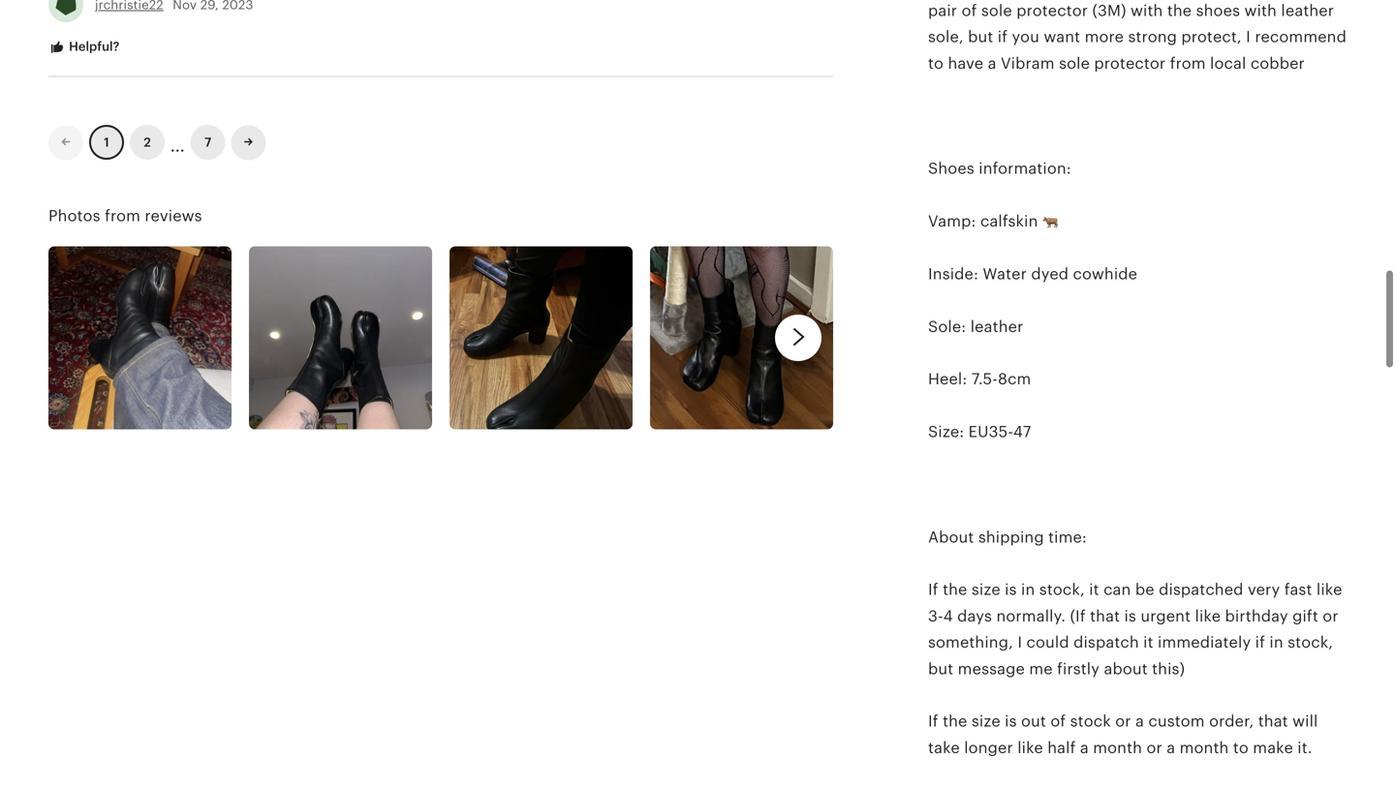 Task type: vqa. For each thing, say whether or not it's contained in the screenshot.
Information:
yes



Task type: describe. For each thing, give the bounding box(es) containing it.
it.
[[1298, 740, 1313, 757]]

1
[[104, 135, 109, 150]]

that inside if the size is in stock, it can be dispatched very fast like 3-4 days normally. (if that is urgent like birthday gift or something, i could dispatch it immediately if in stock, but message me firstly about this)
[[1090, 608, 1120, 625]]

fast
[[1285, 582, 1312, 599]]

…
[[171, 128, 185, 157]]

heel:
[[928, 371, 967, 388]]

normally.
[[997, 608, 1066, 625]]

stock
[[1070, 713, 1111, 731]]

immediately
[[1158, 634, 1251, 652]]

1 horizontal spatial in
[[1270, 634, 1284, 652]]

1 horizontal spatial stock,
[[1288, 634, 1333, 652]]

time:
[[1049, 529, 1087, 546]]

about shipping time:
[[928, 529, 1087, 546]]

2 horizontal spatial a
[[1167, 740, 1176, 757]]

1 vertical spatial is
[[1124, 608, 1137, 625]]

7
[[205, 135, 212, 150]]

sole: leather
[[928, 318, 1024, 336]]

sole:
[[928, 318, 966, 336]]

shoes
[[928, 160, 975, 177]]

4
[[943, 608, 953, 625]]

2 month from the left
[[1180, 740, 1229, 757]]

cowhide
[[1073, 265, 1138, 283]]

1 month from the left
[[1093, 740, 1142, 757]]

urgent
[[1141, 608, 1191, 625]]

from
[[105, 207, 141, 225]]

8cm
[[998, 371, 1031, 388]]

inside:
[[928, 265, 979, 283]]

is for stock,
[[1005, 582, 1017, 599]]

dyed
[[1031, 265, 1069, 283]]

like inside if the size is out of stock or a custom order, that will take longer like half a month or a month to make it.
[[1018, 740, 1043, 757]]

very
[[1248, 582, 1280, 599]]

helpful? button
[[34, 29, 134, 65]]

size for like
[[972, 713, 1001, 731]]

leather
[[971, 318, 1024, 336]]

shipping
[[978, 529, 1044, 546]]

if the size is out of stock or a custom order, that will take longer like half a month or a month to make it.
[[928, 713, 1318, 757]]

if
[[1255, 634, 1265, 652]]

size:
[[928, 424, 964, 441]]

7.5-
[[972, 371, 998, 388]]

water
[[983, 265, 1027, 283]]

birthday
[[1225, 608, 1288, 625]]

that inside if the size is out of stock or a custom order, that will take longer like half a month or a month to make it.
[[1258, 713, 1288, 731]]

vamp:
[[928, 213, 976, 230]]

this)
[[1152, 661, 1185, 678]]

photos
[[48, 207, 100, 225]]

photos from reviews
[[48, 207, 202, 225]]

inside: water dyed cowhide
[[928, 265, 1138, 283]]

longer
[[964, 740, 1013, 757]]

1 vertical spatial like
[[1195, 608, 1221, 625]]

vamp: calfskin 🐂
[[928, 213, 1058, 230]]

i
[[1018, 634, 1022, 652]]

order,
[[1209, 713, 1254, 731]]

if the size is in stock, it can be dispatched very fast like 3-4 days normally. (if that is urgent like birthday gift or something, i could dispatch it immediately if in stock, but message me firstly about this)
[[928, 582, 1343, 678]]

2
[[144, 135, 151, 150]]

but
[[928, 661, 954, 678]]

47
[[1013, 424, 1031, 441]]

1 horizontal spatial a
[[1136, 713, 1144, 731]]

size: eu35-47
[[928, 424, 1031, 441]]

out
[[1021, 713, 1046, 731]]

gift
[[1293, 608, 1319, 625]]



Task type: locate. For each thing, give the bounding box(es) containing it.
the for longer
[[943, 713, 967, 731]]

0 horizontal spatial stock,
[[1039, 582, 1085, 599]]

take
[[928, 740, 960, 757]]

1 vertical spatial that
[[1258, 713, 1288, 731]]

can
[[1104, 582, 1131, 599]]

dispatched
[[1159, 582, 1244, 599]]

in
[[1021, 582, 1035, 599], [1270, 634, 1284, 652]]

information:
[[979, 160, 1072, 177]]

a
[[1136, 713, 1144, 731], [1080, 740, 1089, 757], [1167, 740, 1176, 757]]

message
[[958, 661, 1025, 678]]

1 horizontal spatial like
[[1195, 608, 1221, 625]]

1 vertical spatial it
[[1144, 634, 1154, 652]]

0 vertical spatial stock,
[[1039, 582, 1085, 599]]

heel: 7.5-8cm
[[928, 371, 1031, 388]]

1 size from the top
[[972, 582, 1001, 599]]

0 vertical spatial if
[[928, 582, 939, 599]]

0 horizontal spatial that
[[1090, 608, 1120, 625]]

size for days
[[972, 582, 1001, 599]]

2 if from the top
[[928, 713, 939, 731]]

1 vertical spatial stock,
[[1288, 634, 1333, 652]]

(if
[[1070, 608, 1086, 625]]

2 horizontal spatial like
[[1317, 582, 1343, 599]]

that
[[1090, 608, 1120, 625], [1258, 713, 1288, 731]]

like down out
[[1018, 740, 1043, 757]]

1 vertical spatial if
[[928, 713, 939, 731]]

shoes information:
[[928, 160, 1072, 177]]

month down stock
[[1093, 740, 1142, 757]]

2 vertical spatial is
[[1005, 713, 1017, 731]]

that up "make" at the right of the page
[[1258, 713, 1288, 731]]

stock, down "gift"
[[1288, 634, 1333, 652]]

like
[[1317, 582, 1343, 599], [1195, 608, 1221, 625], [1018, 740, 1043, 757]]

eu35-
[[969, 424, 1013, 441]]

3-
[[928, 608, 943, 625]]

0 vertical spatial that
[[1090, 608, 1120, 625]]

0 horizontal spatial or
[[1115, 713, 1131, 731]]

something,
[[928, 634, 1014, 652]]

0 vertical spatial it
[[1089, 582, 1099, 599]]

2 size from the top
[[972, 713, 1001, 731]]

is left out
[[1005, 713, 1017, 731]]

🐂
[[1043, 213, 1058, 230]]

1 horizontal spatial it
[[1144, 634, 1154, 652]]

it down urgent
[[1144, 634, 1154, 652]]

if up 3- in the right bottom of the page
[[928, 582, 939, 599]]

7 link
[[191, 125, 226, 160]]

0 horizontal spatial month
[[1093, 740, 1142, 757]]

0 vertical spatial the
[[943, 582, 967, 599]]

the up take
[[943, 713, 967, 731]]

calfskin
[[981, 213, 1038, 230]]

1 link
[[89, 125, 124, 160]]

size
[[972, 582, 1001, 599], [972, 713, 1001, 731]]

will
[[1293, 713, 1318, 731]]

if for if the size is out of stock or a custom order, that will take longer like half a month or a month to make it.
[[928, 713, 939, 731]]

make
[[1253, 740, 1294, 757]]

the inside if the size is out of stock or a custom order, that will take longer like half a month or a month to make it.
[[943, 713, 967, 731]]

0 vertical spatial in
[[1021, 582, 1035, 599]]

a down custom
[[1167, 740, 1176, 757]]

if for if the size is in stock, it can be dispatched very fast like 3-4 days normally. (if that is urgent like birthday gift or something, i could dispatch it immediately if in stock, but message me firstly about this)
[[928, 582, 939, 599]]

about
[[1104, 661, 1148, 678]]

1 if from the top
[[928, 582, 939, 599]]

custom
[[1149, 713, 1205, 731]]

size inside if the size is out of stock or a custom order, that will take longer like half a month or a month to make it.
[[972, 713, 1001, 731]]

it
[[1089, 582, 1099, 599], [1144, 634, 1154, 652]]

if up take
[[928, 713, 939, 731]]

in up "normally."
[[1021, 582, 1035, 599]]

or right stock
[[1115, 713, 1131, 731]]

is for of
[[1005, 713, 1017, 731]]

half
[[1048, 740, 1076, 757]]

firstly
[[1057, 661, 1100, 678]]

days
[[957, 608, 992, 625]]

that up the dispatch
[[1090, 608, 1120, 625]]

2 vertical spatial or
[[1147, 740, 1163, 757]]

the
[[943, 582, 967, 599], [943, 713, 967, 731]]

1 horizontal spatial that
[[1258, 713, 1288, 731]]

0 horizontal spatial it
[[1089, 582, 1099, 599]]

or down custom
[[1147, 740, 1163, 757]]

is
[[1005, 582, 1017, 599], [1124, 608, 1137, 625], [1005, 713, 1017, 731]]

if
[[928, 582, 939, 599], [928, 713, 939, 731]]

size up days
[[972, 582, 1001, 599]]

or
[[1323, 608, 1339, 625], [1115, 713, 1131, 731], [1147, 740, 1163, 757]]

stock, up (if
[[1039, 582, 1085, 599]]

is inside if the size is out of stock or a custom order, that will take longer like half a month or a month to make it.
[[1005, 713, 1017, 731]]

1 horizontal spatial month
[[1180, 740, 1229, 757]]

is down can
[[1124, 608, 1137, 625]]

2 the from the top
[[943, 713, 967, 731]]

1 the from the top
[[943, 582, 967, 599]]

month
[[1093, 740, 1142, 757], [1180, 740, 1229, 757]]

in right the if
[[1270, 634, 1284, 652]]

the inside if the size is in stock, it can be dispatched very fast like 3-4 days normally. (if that is urgent like birthday gift or something, i could dispatch it immediately if in stock, but message me firstly about this)
[[943, 582, 967, 599]]

of
[[1051, 713, 1066, 731]]

could
[[1027, 634, 1069, 652]]

reviews
[[145, 207, 202, 225]]

2 vertical spatial like
[[1018, 740, 1043, 757]]

helpful?
[[66, 39, 119, 54]]

0 vertical spatial like
[[1317, 582, 1343, 599]]

me
[[1029, 661, 1053, 678]]

month left to
[[1180, 740, 1229, 757]]

if inside if the size is out of stock or a custom order, that will take longer like half a month or a month to make it.
[[928, 713, 939, 731]]

is up "normally."
[[1005, 582, 1017, 599]]

it left can
[[1089, 582, 1099, 599]]

or right "gift"
[[1323, 608, 1339, 625]]

like up immediately on the right of the page
[[1195, 608, 1221, 625]]

1 vertical spatial in
[[1270, 634, 1284, 652]]

1 vertical spatial size
[[972, 713, 1001, 731]]

1 vertical spatial or
[[1115, 713, 1131, 731]]

dispatch
[[1074, 634, 1139, 652]]

stock,
[[1039, 582, 1085, 599], [1288, 634, 1333, 652]]

0 horizontal spatial in
[[1021, 582, 1035, 599]]

if inside if the size is in stock, it can be dispatched very fast like 3-4 days normally. (if that is urgent like birthday gift or something, i could dispatch it immediately if in stock, but message me firstly about this)
[[928, 582, 939, 599]]

0 vertical spatial size
[[972, 582, 1001, 599]]

to
[[1233, 740, 1249, 757]]

a left custom
[[1136, 713, 1144, 731]]

0 horizontal spatial a
[[1080, 740, 1089, 757]]

size inside if the size is in stock, it can be dispatched very fast like 3-4 days normally. (if that is urgent like birthday gift or something, i could dispatch it immediately if in stock, but message me firstly about this)
[[972, 582, 1001, 599]]

0 horizontal spatial like
[[1018, 740, 1043, 757]]

size up 'longer'
[[972, 713, 1001, 731]]

like right fast
[[1317, 582, 1343, 599]]

1 horizontal spatial or
[[1147, 740, 1163, 757]]

be
[[1135, 582, 1155, 599]]

0 vertical spatial or
[[1323, 608, 1339, 625]]

2 horizontal spatial or
[[1323, 608, 1339, 625]]

1 vertical spatial the
[[943, 713, 967, 731]]

a right half at the bottom
[[1080, 740, 1089, 757]]

about
[[928, 529, 974, 546]]

0 vertical spatial is
[[1005, 582, 1017, 599]]

the for 4
[[943, 582, 967, 599]]

the up 4
[[943, 582, 967, 599]]

2 link
[[130, 125, 165, 160]]

or inside if the size is in stock, it can be dispatched very fast like 3-4 days normally. (if that is urgent like birthday gift or something, i could dispatch it immediately if in stock, but message me firstly about this)
[[1323, 608, 1339, 625]]



